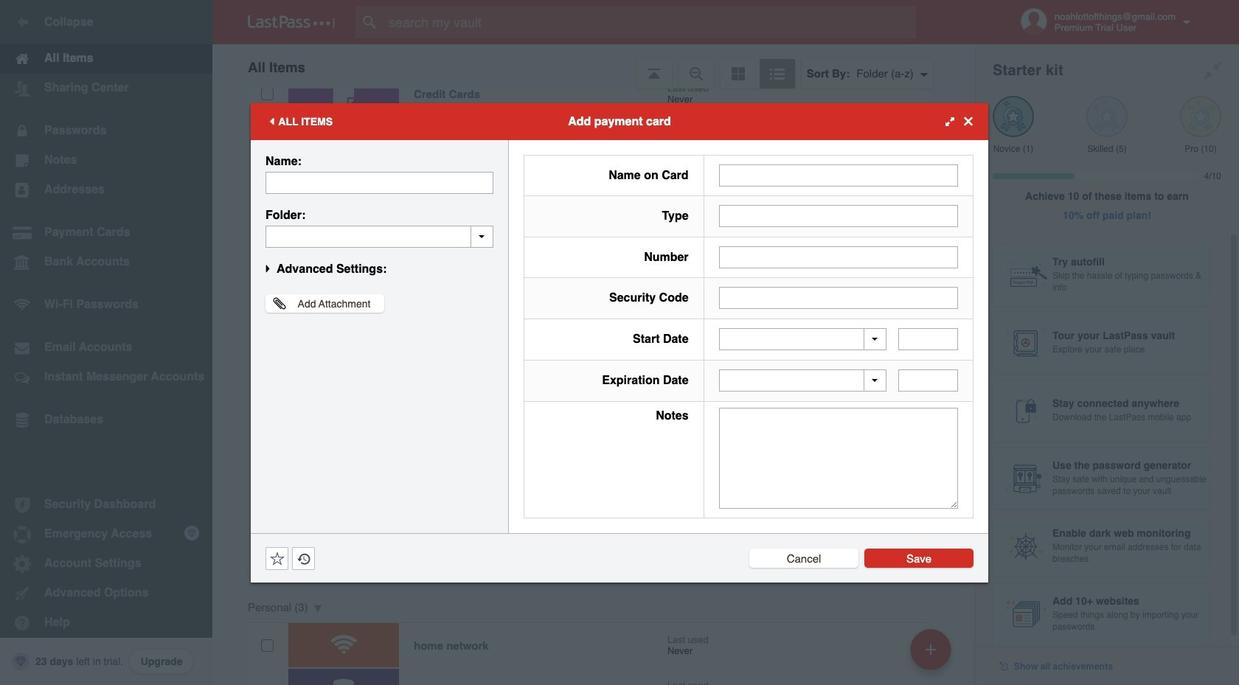 Task type: vqa. For each thing, say whether or not it's contained in the screenshot.
caret right image
no



Task type: describe. For each thing, give the bounding box(es) containing it.
new item image
[[926, 645, 937, 655]]

Search search field
[[356, 6, 945, 38]]

vault options navigation
[[213, 44, 976, 89]]

new item navigation
[[906, 625, 961, 686]]



Task type: locate. For each thing, give the bounding box(es) containing it.
lastpass image
[[248, 15, 335, 29]]

None text field
[[266, 225, 494, 248], [899, 370, 959, 392], [719, 408, 959, 509], [266, 225, 494, 248], [899, 370, 959, 392], [719, 408, 959, 509]]

main navigation navigation
[[0, 0, 213, 686]]

dialog
[[251, 103, 989, 583]]

search my vault text field
[[356, 6, 945, 38]]

None text field
[[719, 164, 959, 187], [266, 172, 494, 194], [719, 205, 959, 227], [719, 246, 959, 268], [719, 287, 959, 309], [899, 329, 959, 351], [719, 164, 959, 187], [266, 172, 494, 194], [719, 205, 959, 227], [719, 246, 959, 268], [719, 287, 959, 309], [899, 329, 959, 351]]



